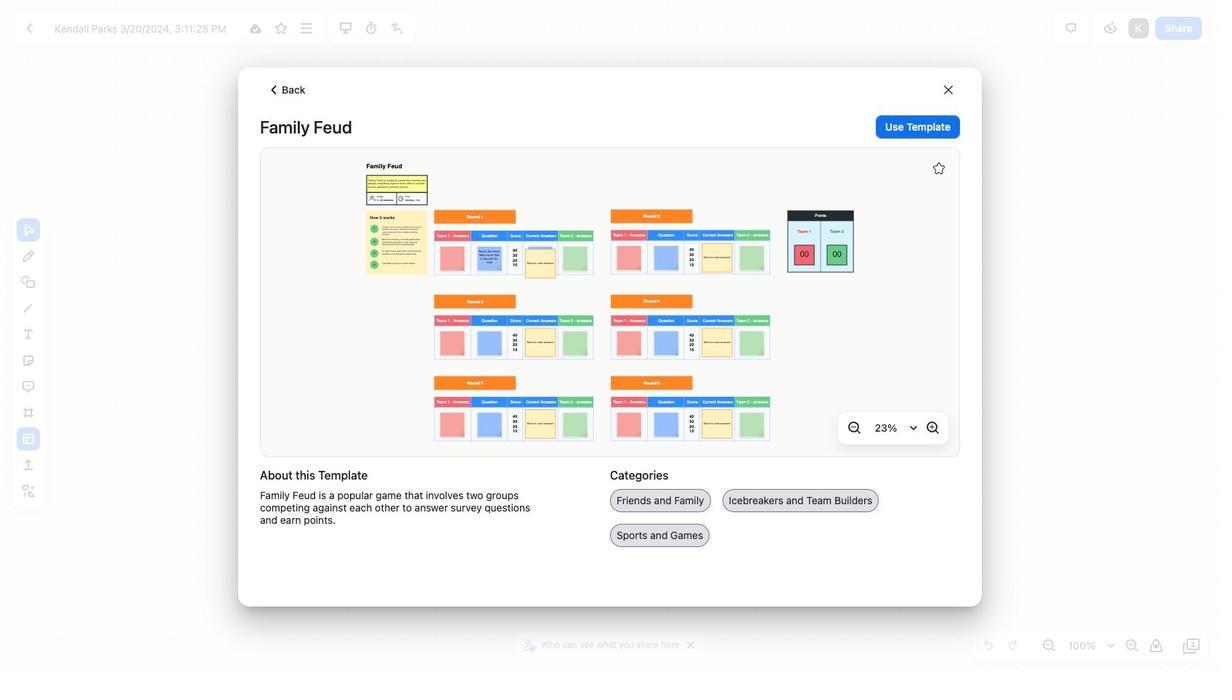 Task type: locate. For each thing, give the bounding box(es) containing it.
close image
[[688, 642, 695, 649]]

timer image
[[363, 20, 380, 37]]

zoom in image
[[1123, 638, 1140, 655]]

laser image
[[388, 20, 406, 37]]

zoom out image
[[845, 420, 863, 437], [1040, 638, 1057, 655]]

comment panel image
[[1062, 20, 1080, 37]]

list item
[[1127, 17, 1150, 40]]

more options image
[[298, 20, 315, 37]]

1 vertical spatial zoom out image
[[1040, 638, 1057, 655]]

list
[[1127, 17, 1150, 40]]

dashboard image
[[21, 20, 38, 37]]

0 horizontal spatial zoom out image
[[845, 420, 863, 437]]

1 horizontal spatial zoom out image
[[1040, 638, 1057, 655]]



Task type: describe. For each thing, give the bounding box(es) containing it.
0 vertical spatial zoom out image
[[845, 420, 863, 437]]

pages image
[[1183, 638, 1201, 655]]

close image
[[944, 86, 953, 94]]

star this whiteboard image
[[272, 20, 290, 37]]

back button image
[[269, 85, 279, 95]]

Document name text field
[[44, 17, 242, 40]]

zoom in image
[[924, 420, 941, 437]]

star this whiteboard image
[[933, 163, 945, 174]]

presentation image
[[337, 20, 355, 37]]



Task type: vqa. For each thing, say whether or not it's contained in the screenshot.
AI
no



